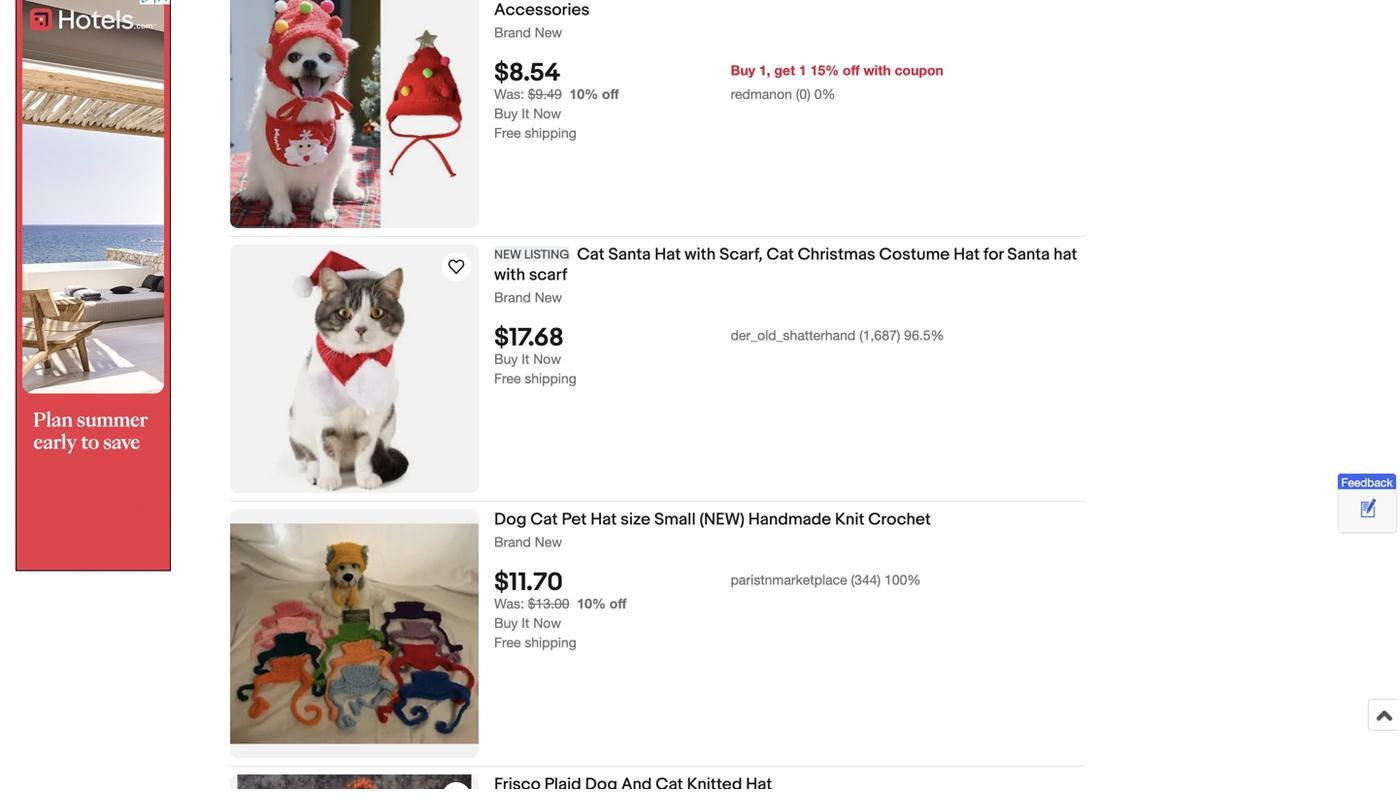 Task type: vqa. For each thing, say whether or not it's contained in the screenshot.
evaluation in the top of the page
no



Task type: describe. For each thing, give the bounding box(es) containing it.
paristnmarketplace
[[731, 572, 848, 588]]

new down scarf
[[535, 289, 562, 305]]

santa inside christmas hat winter dog hat, warm pet hat cat santa hat, costume accessories brand new
[[867, 0, 909, 0]]

pet inside christmas hat winter dog hat, warm pet hat cat santa hat, costume accessories brand new
[[777, 0, 802, 0]]

hat left for
[[954, 245, 980, 265]]

accessories
[[494, 0, 590, 20]]

15%
[[811, 62, 839, 78]]

der_old_shatterhand (1,687) 96.5% buy it now free shipping
[[494, 327, 944, 387]]

brand inside dog cat pet hat size small (new) handmade knit crochet brand new
[[494, 534, 531, 550]]

shipping inside paristnmarketplace (344) 100% was: $13.00 10% off buy it now free shipping
[[525, 635, 577, 651]]

christmas hat winter dog hat, warm pet hat cat santa hat, costume accessories link
[[494, 0, 1086, 24]]

it for der_old_shatterhand (1,687) 96.5% buy it now free shipping
[[522, 351, 530, 367]]

now inside paristnmarketplace (344) 100% was: $13.00 10% off buy it now free shipping
[[533, 615, 561, 631]]

advertisement region
[[16, 0, 171, 572]]

shipping for redmanon (0) 0% buy it now free shipping
[[525, 125, 577, 141]]

scarf
[[529, 265, 568, 286]]

dog cat pet hat size small (new) handmade knit crochet image
[[230, 524, 479, 744]]

cat santa hat with scarf, cat christmas costume hat for santa hat with scarf image
[[230, 245, 479, 493]]

cat right the listing
[[577, 245, 605, 265]]

cat inside christmas hat winter dog hat, warm pet hat cat santa hat, costume accessories brand new
[[836, 0, 863, 0]]

size
[[621, 510, 651, 530]]

$11.70
[[494, 568, 563, 598]]

1,
[[759, 62, 771, 78]]

christmas hat winter dog hat, warm pet hat cat santa hat, costume accessories image
[[230, 0, 479, 228]]

buy inside redmanon (0) 0% buy it now free shipping
[[494, 106, 518, 122]]

dog cat pet hat size small (new) handmade knit crochet brand new
[[494, 510, 931, 550]]

0 horizontal spatial with
[[494, 265, 525, 286]]

winter
[[606, 0, 655, 0]]

2 hat, from the left
[[913, 0, 944, 0]]

now for der_old_shatterhand (1,687) 96.5% buy it now free shipping
[[533, 351, 561, 367]]

10% inside paristnmarketplace (344) 100% was: $13.00 10% off buy it now free shipping
[[577, 596, 606, 612]]

hat
[[1054, 245, 1078, 265]]

(0)
[[796, 86, 811, 102]]

for
[[984, 245, 1004, 265]]

redmanon
[[731, 86, 792, 102]]

christmas inside cat santa hat with scarf, cat christmas costume hat for santa hat with scarf
[[798, 245, 876, 265]]

paristnmarketplace (344) 100% was: $13.00 10% off buy it now free shipping
[[494, 572, 921, 651]]

new inside cat santa hat with scarf, cat christmas costume hat for santa hat with scarf 'heading'
[[494, 248, 522, 263]]

brand new
[[494, 289, 562, 305]]

$8.54
[[494, 58, 561, 89]]

hat right warm
[[806, 0, 832, 0]]

coupon
[[895, 62, 944, 78]]

buy inside der_old_shatterhand (1,687) 96.5% buy it now free shipping
[[494, 351, 518, 367]]

watch frisco plaid dog and cat knitted hat image
[[445, 786, 468, 790]]

now for redmanon (0) 0% buy it now free shipping
[[533, 106, 561, 122]]

small
[[654, 510, 696, 530]]

cat inside dog cat pet hat size small (new) handmade knit crochet brand new
[[530, 510, 558, 530]]

der_old_shatterhand
[[731, 327, 856, 343]]

was: inside paristnmarketplace (344) 100% was: $13.00 10% off buy it now free shipping
[[494, 596, 524, 612]]

costume inside cat santa hat with scarf, cat christmas costume hat for santa hat with scarf
[[879, 245, 950, 265]]

it for redmanon (0) 0% buy it now free shipping
[[522, 106, 530, 122]]

new listing
[[494, 248, 570, 263]]

dog inside christmas hat winter dog hat, warm pet hat cat santa hat, costume accessories brand new
[[658, 0, 691, 0]]

listing
[[524, 248, 570, 263]]

scarf,
[[720, 245, 763, 265]]

hat left the winter
[[576, 0, 602, 0]]

hat left scarf,
[[655, 245, 681, 265]]

cat right scarf,
[[767, 245, 794, 265]]



Task type: locate. For each thing, give the bounding box(es) containing it.
off inside paristnmarketplace (344) 100% was: $13.00 10% off buy it now free shipping
[[610, 596, 627, 612]]

shipping down $13.00
[[525, 635, 577, 651]]

shipping inside redmanon (0) 0% buy it now free shipping
[[525, 125, 577, 141]]

brand
[[494, 24, 531, 40], [494, 289, 531, 305], [494, 534, 531, 550]]

was:
[[494, 86, 524, 102], [494, 596, 524, 612]]

now
[[533, 106, 561, 122], [533, 351, 561, 367], [533, 615, 561, 631]]

hat
[[576, 0, 602, 0], [806, 0, 832, 0], [655, 245, 681, 265], [954, 245, 980, 265], [591, 510, 617, 530]]

pet right warm
[[777, 0, 802, 0]]

with inside buy 1, get 1 15% off with coupon was: $9.49 10% off
[[864, 62, 891, 78]]

off right 15%
[[843, 62, 860, 78]]

cat santa hat with scarf, cat christmas costume hat for santa hat with scarf heading
[[494, 245, 1078, 286]]

(1,687)
[[860, 327, 901, 343]]

free down $11.70
[[494, 635, 521, 651]]

was: left $9.49
[[494, 86, 524, 102]]

dog
[[658, 0, 691, 0], [494, 510, 527, 530]]

shipping down the $17.68
[[525, 371, 577, 387]]

redmanon (0) 0% buy it now free shipping
[[494, 86, 836, 141]]

dog right the winter
[[658, 0, 691, 0]]

buy inside paristnmarketplace (344) 100% was: $13.00 10% off buy it now free shipping
[[494, 615, 518, 631]]

it down $9.49
[[522, 106, 530, 122]]

$13.00
[[528, 596, 570, 612]]

2 brand from the top
[[494, 289, 531, 305]]

christmas hat winter dog hat, warm pet hat cat santa hat, costume accessories brand new
[[494, 0, 1018, 40]]

1 vertical spatial off
[[602, 86, 619, 102]]

3 free from the top
[[494, 635, 521, 651]]

watch  cat santa hat with scarf, cat christmas costume hat for santa hat with scarf image
[[445, 255, 468, 279]]

now inside der_old_shatterhand (1,687) 96.5% buy it now free shipping
[[533, 351, 561, 367]]

it down $13.00
[[522, 615, 530, 631]]

(344)
[[851, 572, 881, 588]]

10% inside buy 1, get 1 15% off with coupon was: $9.49 10% off
[[570, 86, 598, 102]]

new inside dog cat pet hat size small (new) handmade knit crochet brand new
[[535, 534, 562, 550]]

1 horizontal spatial santa
[[867, 0, 909, 0]]

buy inside buy 1, get 1 15% off with coupon was: $9.49 10% off
[[731, 62, 756, 78]]

pet
[[777, 0, 802, 0], [562, 510, 587, 530]]

1 vertical spatial 10%
[[577, 596, 606, 612]]

free inside redmanon (0) 0% buy it now free shipping
[[494, 125, 521, 141]]

crochet
[[868, 510, 931, 530]]

3 brand from the top
[[494, 534, 531, 550]]

buy down brand new
[[494, 351, 518, 367]]

with left scarf,
[[685, 245, 716, 265]]

hat, left warm
[[695, 0, 725, 0]]

1 was: from the top
[[494, 86, 524, 102]]

2 vertical spatial brand
[[494, 534, 531, 550]]

knit
[[835, 510, 865, 530]]

3 now from the top
[[533, 615, 561, 631]]

1 horizontal spatial pet
[[777, 0, 802, 0]]

off right $9.49
[[602, 86, 619, 102]]

$17.68
[[494, 324, 564, 354]]

2 now from the top
[[533, 351, 561, 367]]

hat, up coupon
[[913, 0, 944, 0]]

free
[[494, 125, 521, 141], [494, 371, 521, 387], [494, 635, 521, 651]]

off right $13.00
[[610, 596, 627, 612]]

dog cat pet hat size small (new) handmade knit crochet link
[[494, 510, 1086, 534]]

0 horizontal spatial pet
[[562, 510, 587, 530]]

2 vertical spatial it
[[522, 615, 530, 631]]

0%
[[815, 86, 836, 102]]

christmas up $8.54
[[494, 0, 572, 0]]

handmade
[[749, 510, 831, 530]]

1 vertical spatial was:
[[494, 596, 524, 612]]

1 vertical spatial now
[[533, 351, 561, 367]]

1 it from the top
[[522, 106, 530, 122]]

with left coupon
[[864, 62, 891, 78]]

hat left size
[[591, 510, 617, 530]]

2 was: from the top
[[494, 596, 524, 612]]

dog cat pet hat size small (new) handmade knit crochet heading
[[494, 510, 931, 530]]

hat inside dog cat pet hat size small (new) handmade knit crochet brand new
[[591, 510, 617, 530]]

100%
[[885, 572, 921, 588]]

1 vertical spatial free
[[494, 371, 521, 387]]

free for der_old_shatterhand (1,687) 96.5% buy it now free shipping
[[494, 371, 521, 387]]

2 horizontal spatial santa
[[1008, 245, 1050, 265]]

1 horizontal spatial hat,
[[913, 0, 944, 0]]

(new)
[[700, 510, 745, 530]]

0 vertical spatial brand
[[494, 24, 531, 40]]

1 vertical spatial costume
[[879, 245, 950, 265]]

0 horizontal spatial santa
[[609, 245, 651, 265]]

2 vertical spatial shipping
[[525, 635, 577, 651]]

shipping down $9.49
[[525, 125, 577, 141]]

1 vertical spatial dog
[[494, 510, 527, 530]]

2 it from the top
[[522, 351, 530, 367]]

free down the $17.68
[[494, 371, 521, 387]]

1 horizontal spatial with
[[685, 245, 716, 265]]

buy down $8.54
[[494, 106, 518, 122]]

0 horizontal spatial christmas
[[494, 0, 572, 0]]

buy left 1,
[[731, 62, 756, 78]]

pet inside dog cat pet hat size small (new) handmade knit crochet brand new
[[562, 510, 587, 530]]

shipping for der_old_shatterhand (1,687) 96.5% buy it now free shipping
[[525, 371, 577, 387]]

with up brand new
[[494, 265, 525, 286]]

it down brand new
[[522, 351, 530, 367]]

now down $9.49
[[533, 106, 561, 122]]

2 horizontal spatial with
[[864, 62, 891, 78]]

brand down accessories
[[494, 24, 531, 40]]

new
[[535, 24, 562, 40], [494, 248, 522, 263], [535, 289, 562, 305], [535, 534, 562, 550]]

new up $11.70
[[535, 534, 562, 550]]

0 vertical spatial free
[[494, 125, 521, 141]]

10% right $9.49
[[570, 86, 598, 102]]

0 vertical spatial was:
[[494, 86, 524, 102]]

buy
[[731, 62, 756, 78], [494, 106, 518, 122], [494, 351, 518, 367], [494, 615, 518, 631]]

santa up coupon
[[867, 0, 909, 0]]

1
[[799, 62, 807, 78]]

was: inside buy 1, get 1 15% off with coupon was: $9.49 10% off
[[494, 86, 524, 102]]

1 vertical spatial brand
[[494, 289, 531, 305]]

1 shipping from the top
[[525, 125, 577, 141]]

0 vertical spatial costume
[[948, 0, 1018, 0]]

1 brand from the top
[[494, 24, 531, 40]]

heading
[[494, 775, 772, 790]]

2 vertical spatial off
[[610, 596, 627, 612]]

new left the listing
[[494, 248, 522, 263]]

hat,
[[695, 0, 725, 0], [913, 0, 944, 0]]

new down accessories
[[535, 24, 562, 40]]

2 free from the top
[[494, 371, 521, 387]]

0 horizontal spatial hat,
[[695, 0, 725, 0]]

3 shipping from the top
[[525, 635, 577, 651]]

buy 1, get 1 15% off with coupon was: $9.49 10% off
[[494, 62, 944, 102]]

dog inside dog cat pet hat size small (new) handmade knit crochet brand new
[[494, 510, 527, 530]]

2 vertical spatial now
[[533, 615, 561, 631]]

1 horizontal spatial christmas
[[798, 245, 876, 265]]

2 vertical spatial free
[[494, 635, 521, 651]]

christmas up (1,687)
[[798, 245, 876, 265]]

1 vertical spatial shipping
[[525, 371, 577, 387]]

0 horizontal spatial dog
[[494, 510, 527, 530]]

costume
[[948, 0, 1018, 0], [879, 245, 950, 265]]

2 shipping from the top
[[525, 371, 577, 387]]

1 vertical spatial christmas
[[798, 245, 876, 265]]

new inside christmas hat winter dog hat, warm pet hat cat santa hat, costume accessories brand new
[[535, 24, 562, 40]]

was: left $13.00
[[494, 596, 524, 612]]

brand inside christmas hat winter dog hat, warm pet hat cat santa hat, costume accessories brand new
[[494, 24, 531, 40]]

now down $13.00
[[533, 615, 561, 631]]

pet left size
[[562, 510, 587, 530]]

cat santa hat with scarf, cat christmas costume hat for santa hat with scarf
[[494, 245, 1078, 286]]

buy down $11.70
[[494, 615, 518, 631]]

it inside redmanon (0) 0% buy it now free shipping
[[522, 106, 530, 122]]

1 free from the top
[[494, 125, 521, 141]]

costume inside christmas hat winter dog hat, warm pet hat cat santa hat, costume accessories brand new
[[948, 0, 1018, 0]]

cat up 15%
[[836, 0, 863, 0]]

0 vertical spatial now
[[533, 106, 561, 122]]

$9.49
[[528, 86, 562, 102]]

0 vertical spatial off
[[843, 62, 860, 78]]

0 vertical spatial shipping
[[525, 125, 577, 141]]

christmas hat winter dog hat, warm pet hat cat santa hat, costume accessories heading
[[494, 0, 1018, 20]]

0 vertical spatial christmas
[[494, 0, 572, 0]]

10%
[[570, 86, 598, 102], [577, 596, 606, 612]]

brand up $11.70
[[494, 534, 531, 550]]

santa right for
[[1008, 245, 1050, 265]]

christmas inside christmas hat winter dog hat, warm pet hat cat santa hat, costume accessories brand new
[[494, 0, 572, 0]]

1 vertical spatial it
[[522, 351, 530, 367]]

get
[[774, 62, 795, 78]]

0 vertical spatial 10%
[[570, 86, 598, 102]]

christmas
[[494, 0, 572, 0], [798, 245, 876, 265]]

shipping inside der_old_shatterhand (1,687) 96.5% buy it now free shipping
[[525, 371, 577, 387]]

1 hat, from the left
[[695, 0, 725, 0]]

free inside paristnmarketplace (344) 100% was: $13.00 10% off buy it now free shipping
[[494, 635, 521, 651]]

1 now from the top
[[533, 106, 561, 122]]

off
[[843, 62, 860, 78], [602, 86, 619, 102], [610, 596, 627, 612]]

it
[[522, 106, 530, 122], [522, 351, 530, 367], [522, 615, 530, 631]]

0 vertical spatial dog
[[658, 0, 691, 0]]

0 vertical spatial it
[[522, 106, 530, 122]]

brand down scarf
[[494, 289, 531, 305]]

dog up $11.70
[[494, 510, 527, 530]]

free inside der_old_shatterhand (1,687) 96.5% buy it now free shipping
[[494, 371, 521, 387]]

3 it from the top
[[522, 615, 530, 631]]

feedback
[[1342, 476, 1393, 489]]

96.5%
[[904, 327, 944, 343]]

shipping
[[525, 125, 577, 141], [525, 371, 577, 387], [525, 635, 577, 651]]

free down $8.54
[[494, 125, 521, 141]]

santa right the listing
[[609, 245, 651, 265]]

it inside der_old_shatterhand (1,687) 96.5% buy it now free shipping
[[522, 351, 530, 367]]

10% right $13.00
[[577, 596, 606, 612]]

free for redmanon (0) 0% buy it now free shipping
[[494, 125, 521, 141]]

1 vertical spatial pet
[[562, 510, 587, 530]]

frisco plaid dog and cat knitted hat image
[[237, 775, 472, 790]]

1 horizontal spatial dog
[[658, 0, 691, 0]]

cat
[[836, 0, 863, 0], [577, 245, 605, 265], [767, 245, 794, 265], [530, 510, 558, 530]]

warm
[[729, 0, 773, 0]]

with
[[864, 62, 891, 78], [685, 245, 716, 265], [494, 265, 525, 286]]

cat up $11.70
[[530, 510, 558, 530]]

santa
[[867, 0, 909, 0], [609, 245, 651, 265], [1008, 245, 1050, 265]]

it inside paristnmarketplace (344) 100% was: $13.00 10% off buy it now free shipping
[[522, 615, 530, 631]]

now down brand new
[[533, 351, 561, 367]]

now inside redmanon (0) 0% buy it now free shipping
[[533, 106, 561, 122]]

0 vertical spatial pet
[[777, 0, 802, 0]]



